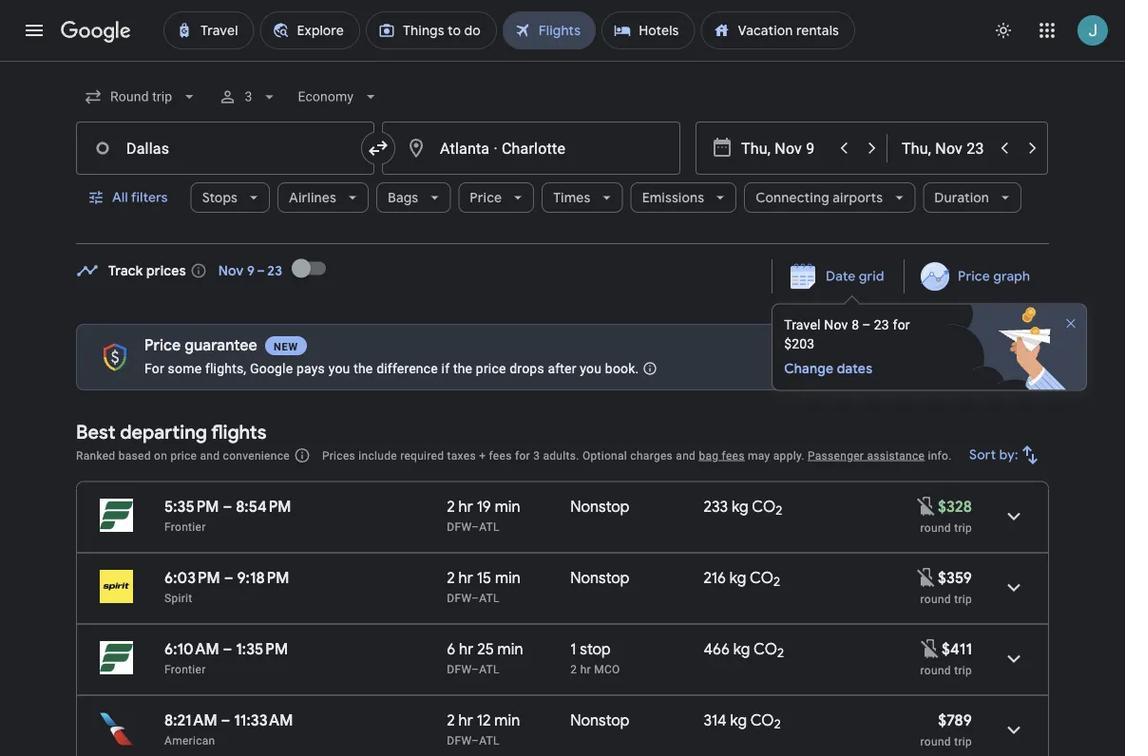 Task type: describe. For each thing, give the bounding box(es) containing it.
ranked based on price and convenience
[[76, 449, 290, 463]]

price graph button
[[909, 260, 1046, 294]]

kg for 233
[[732, 497, 749, 517]]

233
[[704, 497, 729, 517]]

1 the from the left
[[354, 361, 373, 377]]

total duration 6 hr 25 min. element
[[447, 640, 571, 662]]

314
[[704, 711, 727, 731]]

round for $359
[[921, 593, 952, 606]]

some
[[168, 361, 202, 377]]

layover (1 of 1) is a 2 hr layover at orlando international airport in orlando. element
[[571, 662, 695, 678]]

include
[[359, 449, 397, 463]]

nonstop for 2 hr 15 min
[[571, 569, 630, 588]]

atl for 25
[[479, 663, 500, 677]]

nonstop flight. element for 2 hr 15 min
[[571, 569, 630, 591]]

Return text field
[[902, 123, 990, 174]]

8:54 pm
[[236, 497, 291, 517]]

5:35 pm
[[165, 497, 219, 517]]

2 inside "216 kg co 2"
[[774, 575, 781, 591]]

min for 6 hr 25 min
[[498, 640, 523, 659]]

8:21 am – 11:33 am american
[[165, 711, 293, 748]]

Arrival time: 1:35 PM. text field
[[236, 640, 288, 659]]

price graph
[[958, 268, 1031, 285]]

all filters button
[[76, 175, 183, 221]]

co for 466
[[754, 640, 778, 659]]

duration button
[[924, 175, 1022, 221]]

all
[[112, 189, 128, 206]]

Departure time: 6:10 AM. text field
[[165, 640, 219, 659]]

15
[[477, 569, 492, 588]]

Departure text field
[[742, 123, 829, 174]]

new
[[274, 341, 298, 353]]

connecting
[[756, 189, 830, 206]]

411 US dollars text field
[[942, 640, 973, 659]]

emissions
[[642, 189, 705, 206]]

trip for $411
[[955, 664, 973, 678]]

6 hr 25 min dfw – atl
[[447, 640, 523, 677]]

price for price guarantee
[[145, 336, 181, 356]]

nov 9 – 23
[[219, 262, 283, 280]]

connecting airports button
[[745, 175, 916, 221]]

convenience
[[223, 449, 290, 463]]

swap origin and destination. image
[[367, 137, 390, 160]]

nonstop for 2 hr 12 min
[[571, 711, 630, 731]]

789 US dollars text field
[[939, 711, 973, 731]]

departing
[[120, 420, 207, 445]]

25
[[478, 640, 494, 659]]

date grid
[[826, 268, 885, 285]]

change
[[785, 361, 834, 378]]

leaves dallas/fort worth international airport at 6:03 pm on thursday, november 9 and arrives at hartsfield-jackson atlanta international airport at 9:18 pm on thursday, november 9. element
[[165, 569, 290, 588]]

216
[[704, 569, 727, 588]]

price for price
[[470, 189, 502, 206]]

sort
[[970, 447, 997, 464]]

·
[[494, 139, 498, 157]]

19
[[477, 497, 491, 517]]

hr for 2 hr 19 min
[[459, 497, 473, 517]]

google
[[250, 361, 293, 377]]

0 horizontal spatial price
[[171, 449, 197, 463]]

2 hr 19 min dfw – atl
[[447, 497, 521, 534]]

difference
[[377, 361, 438, 377]]

bag
[[699, 449, 719, 463]]

date grid button
[[777, 260, 900, 294]]

adults.
[[543, 449, 580, 463]]

atl for 19
[[479, 521, 500, 534]]

learn more about tracked prices image
[[190, 262, 207, 280]]

bags button
[[377, 175, 451, 221]]

passenger
[[808, 449, 865, 463]]

emissions button
[[631, 175, 737, 221]]

required
[[400, 449, 444, 463]]

bags
[[388, 189, 419, 206]]

charlotte
[[502, 139, 566, 157]]

1 and from the left
[[200, 449, 220, 463]]

best departing flights
[[76, 420, 267, 445]]

optional
[[583, 449, 628, 463]]

passenger assistance button
[[808, 449, 925, 463]]

sort by: button
[[963, 433, 1050, 478]]

flights
[[211, 420, 267, 445]]

– inside '2 hr 12 min dfw – atl'
[[472, 735, 479, 748]]

for
[[145, 361, 164, 377]]

frontier for 6:10 am
[[165, 663, 206, 677]]

filters
[[131, 189, 168, 206]]

8 – 23
[[852, 318, 890, 333]]

guarantee
[[185, 336, 258, 356]]

this price for this flight doesn't include overhead bin access. if you need a carry-on bag, use the bags filter to update prices. image for $411
[[920, 638, 942, 661]]

min for 2 hr 19 min
[[495, 497, 521, 517]]

leaves dallas/fort worth international airport at 5:35 pm on thursday, november 9 and arrives at hartsfield-jackson atlanta international airport at 8:54 pm on thursday, november 9. element
[[165, 497, 291, 517]]

6:10 am – 1:35 pm frontier
[[165, 640, 288, 677]]

round inside $789 round trip
[[921, 736, 952, 749]]

learn more about price guarantee image
[[628, 346, 673, 392]]

times button
[[542, 175, 623, 221]]

1:35 pm
[[236, 640, 288, 659]]

trip for $328
[[955, 522, 973, 535]]

$789 round trip
[[921, 711, 973, 749]]

nonstop flight. element for 2 hr 19 min
[[571, 497, 630, 520]]

trip for $359
[[955, 593, 973, 606]]

1 you from the left
[[329, 361, 350, 377]]

0 horizontal spatial for
[[515, 449, 531, 463]]

change appearance image
[[981, 8, 1027, 53]]

learn more about ranking image
[[294, 447, 311, 465]]

1 stop 2 hr mco
[[571, 640, 621, 677]]

all filters
[[112, 189, 168, 206]]

min for 2 hr 12 min
[[495, 711, 520, 731]]

nov inside travel nov 8 – 23 for $203 change dates
[[825, 318, 849, 333]]

total duration 2 hr 12 min. element
[[447, 711, 571, 734]]

Arrival time: 11:33 AM. text field
[[234, 711, 293, 731]]

leaves dallas/fort worth international airport at 8:21 am on thursday, november 9 and arrives at hartsfield-jackson atlanta international airport at 11:33 am on thursday, november 9. element
[[165, 711, 293, 731]]

dfw for 6 hr 25 min
[[447, 663, 472, 677]]

0 vertical spatial nov
[[219, 262, 244, 280]]

2 hr 15 min dfw – atl
[[447, 569, 521, 605]]

8:21 am
[[165, 711, 217, 731]]

dfw for 2 hr 19 min
[[447, 521, 472, 534]]

328 US dollars text field
[[939, 497, 973, 517]]

may
[[748, 449, 771, 463]]

3 inside popup button
[[245, 89, 252, 105]]

3 button
[[210, 74, 287, 120]]

taxes
[[447, 449, 476, 463]]

flight details. leaves dallas/fort worth international airport at 6:03 pm on thursday, november 9 and arrives at hartsfield-jackson atlanta international airport at 9:18 pm on thursday, november 9. image
[[992, 565, 1037, 611]]

Arrival time: 8:54 PM. text field
[[236, 497, 291, 517]]

apply.
[[774, 449, 805, 463]]

grid
[[860, 268, 885, 285]]

flight details. leaves dallas/fort worth international airport at 5:35 pm on thursday, november 9 and arrives at hartsfield-jackson atlanta international airport at 8:54 pm on thursday, november 9. image
[[992, 494, 1037, 540]]

pays
[[297, 361, 325, 377]]

round trip for $328
[[921, 522, 973, 535]]

round trip for $359
[[921, 593, 973, 606]]

hr for 2 hr 12 min
[[459, 711, 473, 731]]

– inside 2 hr 19 min dfw – atl
[[472, 521, 479, 534]]

atl for 12
[[479, 735, 500, 748]]

this price for this flight doesn't include overhead bin access. if you need a carry-on bag, use the bags filter to update prices. image for $359
[[916, 567, 939, 589]]

total duration 2 hr 19 min. element
[[447, 497, 571, 520]]

$328
[[939, 497, 973, 517]]

2 inside 2 hr 19 min dfw – atl
[[447, 497, 455, 517]]

1
[[571, 640, 577, 659]]

if
[[442, 361, 450, 377]]



Task type: vqa. For each thing, say whether or not it's contained in the screenshot.
ANEMONES at the left bottom of the page
no



Task type: locate. For each thing, give the bounding box(es) containing it.
this price for this flight doesn't include overhead bin access. if you need a carry-on bag, use the bags filter to update prices. image
[[916, 495, 939, 518]]

atl down 15
[[479, 592, 500, 605]]

min right 15
[[495, 569, 521, 588]]

best
[[76, 420, 116, 445]]

2 round from the top
[[921, 593, 952, 606]]

flight details. leaves dallas/fort worth international airport at 6:10 am on thursday, november 9 and arrives at hartsfield-jackson atlanta international airport at 1:35 pm on thursday, november 9. image
[[992, 637, 1037, 682]]

round down 789 us dollars text box
[[921, 736, 952, 749]]

total duration 2 hr 15 min. element
[[447, 569, 571, 591]]

for
[[893, 318, 911, 333], [515, 449, 531, 463]]

216 kg co 2
[[704, 569, 781, 591]]

fees right bag
[[722, 449, 745, 463]]

based
[[119, 449, 151, 463]]

you right pays
[[329, 361, 350, 377]]

hr left 15
[[459, 569, 473, 588]]

0 vertical spatial round trip
[[921, 522, 973, 535]]

– inside 6 hr 25 min dfw – atl
[[472, 663, 479, 677]]

min
[[495, 497, 521, 517], [495, 569, 521, 588], [498, 640, 523, 659], [495, 711, 520, 731]]

co right 466
[[754, 640, 778, 659]]

min right 19 on the left of the page
[[495, 497, 521, 517]]

none search field containing atlanta
[[76, 74, 1050, 244]]

prices
[[146, 262, 186, 280]]

1 horizontal spatial for
[[893, 318, 911, 333]]

duration
[[935, 189, 990, 206]]

co right "233"
[[752, 497, 776, 517]]

atl down "25"
[[479, 663, 500, 677]]

price guarantee
[[145, 336, 258, 356]]

min inside 2 hr 15 min dfw – atl
[[495, 569, 521, 588]]

best departing flights main content
[[76, 246, 1108, 757]]

kg for 466
[[734, 640, 751, 659]]

– left 1:35 pm
[[223, 640, 232, 659]]

dfw up "6"
[[447, 592, 472, 605]]

airports
[[833, 189, 884, 206]]

trip down $411 text field
[[955, 664, 973, 678]]

co for 233
[[752, 497, 776, 517]]

1 vertical spatial round trip
[[921, 593, 973, 606]]

on
[[154, 449, 167, 463]]

kg inside 314 kg co 2
[[731, 711, 748, 731]]

hr inside 2 hr 19 min dfw – atl
[[459, 497, 473, 517]]

nonstop flight. element up stop
[[571, 569, 630, 591]]

round
[[921, 522, 952, 535], [921, 593, 952, 606], [921, 664, 952, 678], [921, 736, 952, 749]]

you right after
[[580, 361, 602, 377]]

and left bag
[[676, 449, 696, 463]]

stop
[[580, 640, 611, 659]]

hr inside 2 hr 15 min dfw – atl
[[459, 569, 473, 588]]

date
[[826, 268, 856, 285]]

2 the from the left
[[453, 361, 473, 377]]

3 round trip from the top
[[921, 664, 973, 678]]

+
[[479, 449, 486, 463]]

3 inside best departing flights main content
[[534, 449, 540, 463]]

– right 5:35 pm at the left bottom of page
[[223, 497, 232, 517]]

co inside 466 kg co 2
[[754, 640, 778, 659]]

kg right "233"
[[732, 497, 749, 517]]

0 vertical spatial 3
[[245, 89, 252, 105]]

atl inside 2 hr 19 min dfw – atl
[[479, 521, 500, 534]]

graph
[[994, 268, 1031, 285]]

hr inside 6 hr 25 min dfw – atl
[[459, 640, 474, 659]]

– inside 5:35 pm – 8:54 pm frontier
[[223, 497, 232, 517]]

dfw
[[447, 521, 472, 534], [447, 592, 472, 605], [447, 663, 472, 677], [447, 735, 472, 748]]

co inside 314 kg co 2
[[751, 711, 775, 731]]

2 nonstop from the top
[[571, 569, 630, 588]]

1 horizontal spatial 3
[[534, 449, 540, 463]]

233 kg co 2
[[704, 497, 783, 519]]

1 vertical spatial price
[[958, 268, 991, 285]]

nonstop flight. element down mco
[[571, 711, 630, 734]]

by:
[[1000, 447, 1019, 464]]

0 horizontal spatial nov
[[219, 262, 244, 280]]

min right 12
[[495, 711, 520, 731]]

nonstop flight. element
[[571, 497, 630, 520], [571, 569, 630, 591], [571, 711, 630, 734]]

frontier inside 6:10 am – 1:35 pm frontier
[[165, 663, 206, 677]]

atl down 12
[[479, 735, 500, 748]]

price button
[[459, 175, 535, 221]]

0 horizontal spatial and
[[200, 449, 220, 463]]

hr left 19 on the left of the page
[[459, 497, 473, 517]]

1 round from the top
[[921, 522, 952, 535]]

stops button
[[191, 175, 270, 221]]

2 inside 233 kg co 2
[[776, 503, 783, 519]]

2 vertical spatial nonstop
[[571, 711, 630, 731]]

0 vertical spatial price
[[470, 189, 502, 206]]

dfw inside 6 hr 25 min dfw – atl
[[447, 663, 472, 677]]

2 inside 2 hr 15 min dfw – atl
[[447, 569, 455, 588]]

price up for
[[145, 336, 181, 356]]

1 horizontal spatial price
[[476, 361, 506, 377]]

co inside 233 kg co 2
[[752, 497, 776, 517]]

atl inside '2 hr 12 min dfw – atl'
[[479, 735, 500, 748]]

airlines button
[[278, 175, 369, 221]]

– down 12
[[472, 735, 479, 748]]

0 vertical spatial nonstop flight. element
[[571, 497, 630, 520]]

price
[[476, 361, 506, 377], [171, 449, 197, 463]]

2 you from the left
[[580, 361, 602, 377]]

hr inside 1 stop 2 hr mco
[[581, 663, 591, 677]]

0 horizontal spatial fees
[[489, 449, 512, 463]]

– inside 6:10 am – 1:35 pm frontier
[[223, 640, 232, 659]]

round trip for $411
[[921, 664, 973, 678]]

the left difference
[[354, 361, 373, 377]]

nonstop flight. element down optional on the bottom of page
[[571, 497, 630, 520]]

466 kg co 2
[[704, 640, 785, 662]]

nonstop down mco
[[571, 711, 630, 731]]

4 atl from the top
[[479, 735, 500, 748]]

6:03 pm
[[165, 569, 220, 588]]

co for 314
[[751, 711, 775, 731]]

2 horizontal spatial price
[[958, 268, 991, 285]]

travel nov 8 – 23 for $203 change dates
[[785, 318, 911, 378]]

2 left 19 on the left of the page
[[447, 497, 455, 517]]

min right "25"
[[498, 640, 523, 659]]

–
[[223, 497, 232, 517], [472, 521, 479, 534], [224, 569, 234, 588], [472, 592, 479, 605], [223, 640, 232, 659], [472, 663, 479, 677], [221, 711, 230, 731], [472, 735, 479, 748]]

leaves dallas/fort worth international airport at 6:10 am on thursday, november 9 and arrives at hartsfield-jackson atlanta international airport at 1:35 pm on thursday, november 9. element
[[165, 640, 288, 659]]

2 and from the left
[[676, 449, 696, 463]]

0 vertical spatial for
[[893, 318, 911, 333]]

hr inside '2 hr 12 min dfw – atl'
[[459, 711, 473, 731]]

1 vertical spatial nov
[[825, 318, 849, 333]]

this price for this flight doesn't include overhead bin access. if you need a carry-on bag, use the bags filter to update prices. image down $359 text box
[[920, 638, 942, 661]]

trip down $328 text field on the bottom
[[955, 522, 973, 535]]

co for 216
[[750, 569, 774, 588]]

3 round from the top
[[921, 664, 952, 678]]

atl down 19 on the left of the page
[[479, 521, 500, 534]]

co right 314
[[751, 711, 775, 731]]

round for $328
[[921, 522, 952, 535]]

kg for 314
[[731, 711, 748, 731]]

kg right 466
[[734, 640, 751, 659]]

price down ·
[[470, 189, 502, 206]]

hr for 6 hr 25 min
[[459, 640, 474, 659]]

Departure time: 5:35 PM. text field
[[165, 497, 219, 517]]

1 nonstop flight. element from the top
[[571, 497, 630, 520]]

1 horizontal spatial nov
[[825, 318, 849, 333]]

None search field
[[76, 74, 1050, 244]]

prices include required taxes + fees for 3 adults. optional charges and bag fees may apply. passenger assistance
[[322, 449, 925, 463]]

2 left 12
[[447, 711, 455, 731]]

round down $359 in the bottom right of the page
[[921, 593, 952, 606]]

1 horizontal spatial the
[[453, 361, 473, 377]]

hr for 2 hr 15 min
[[459, 569, 473, 588]]

round down $411
[[921, 664, 952, 678]]

find the best price region
[[76, 246, 1108, 391]]

0 vertical spatial frontier
[[165, 521, 206, 534]]

atl inside 2 hr 15 min dfw – atl
[[479, 592, 500, 605]]

price for price graph
[[958, 268, 991, 285]]

dfw for 2 hr 12 min
[[447, 735, 472, 748]]

dfw inside '2 hr 12 min dfw – atl'
[[447, 735, 472, 748]]

airlines
[[289, 189, 337, 206]]

co
[[752, 497, 776, 517], [750, 569, 774, 588], [754, 640, 778, 659], [751, 711, 775, 731]]

1 horizontal spatial fees
[[722, 449, 745, 463]]

2 vertical spatial nonstop flight. element
[[571, 711, 630, 734]]

1 vertical spatial this price for this flight doesn't include overhead bin access. if you need a carry-on bag, use the bags filter to update prices. image
[[920, 638, 942, 661]]

1 vertical spatial for
[[515, 449, 531, 463]]

1 fees from the left
[[489, 449, 512, 463]]

– down 19 on the left of the page
[[472, 521, 479, 534]]

price inside popup button
[[470, 189, 502, 206]]

atl inside 6 hr 25 min dfw – atl
[[479, 663, 500, 677]]

2 inside '2 hr 12 min dfw – atl'
[[447, 711, 455, 731]]

dfw inside 2 hr 19 min dfw – atl
[[447, 521, 472, 534]]

this price for this flight doesn't include overhead bin access. if you need a carry-on bag, use the bags filter to update prices. image
[[916, 567, 939, 589], [920, 638, 942, 661]]

2 left 15
[[447, 569, 455, 588]]

3 atl from the top
[[479, 663, 500, 677]]

– down "25"
[[472, 663, 479, 677]]

1 vertical spatial nonstop
[[571, 569, 630, 588]]

atlanta
[[440, 139, 490, 157]]

drops
[[510, 361, 545, 377]]

3 trip from the top
[[955, 664, 973, 678]]

dfw down total duration 2 hr 19 min. element
[[447, 521, 472, 534]]

– down 15
[[472, 592, 479, 605]]

co right 216
[[750, 569, 774, 588]]

this price for this flight doesn't include overhead bin access. if you need a carry-on bag, use the bags filter to update prices. image down this price for this flight doesn't include overhead bin access. if you need a carry-on bag, use the bags filter to update prices. image
[[916, 567, 939, 589]]

2 round trip from the top
[[921, 593, 973, 606]]

trip down $359 in the bottom right of the page
[[955, 593, 973, 606]]

0 horizontal spatial you
[[329, 361, 350, 377]]

1 nonstop from the top
[[571, 497, 630, 517]]

round trip
[[921, 522, 973, 535], [921, 593, 973, 606], [921, 664, 973, 678]]

nov right travel
[[825, 318, 849, 333]]

2 inside 466 kg co 2
[[778, 646, 785, 662]]

466
[[704, 640, 730, 659]]

price inside button
[[958, 268, 991, 285]]

fees
[[489, 449, 512, 463], [722, 449, 745, 463]]

min inside 2 hr 19 min dfw – atl
[[495, 497, 521, 517]]

4 dfw from the top
[[447, 735, 472, 748]]

frontier down 6:10 am
[[165, 663, 206, 677]]

kg right 314
[[731, 711, 748, 731]]

0 horizontal spatial price
[[145, 336, 181, 356]]

bag fees button
[[699, 449, 745, 463]]

1 frontier from the top
[[165, 521, 206, 534]]

nov right learn more about tracked prices image
[[219, 262, 244, 280]]

min for 2 hr 15 min
[[495, 569, 521, 588]]

1 dfw from the top
[[447, 521, 472, 534]]

dfw down total duration 2 hr 12 min. element
[[447, 735, 472, 748]]

3 nonstop flight. element from the top
[[571, 711, 630, 734]]

2 down 1
[[571, 663, 578, 677]]

1 vertical spatial frontier
[[165, 663, 206, 677]]

5:35 pm – 8:54 pm frontier
[[165, 497, 291, 534]]

and
[[200, 449, 220, 463], [676, 449, 696, 463]]

nonstop down optional on the bottom of page
[[571, 497, 630, 517]]

9 – 23
[[247, 262, 283, 280]]

connecting airports
[[756, 189, 884, 206]]

New feature text field
[[265, 337, 307, 356]]

0 vertical spatial price
[[476, 361, 506, 377]]

Arrival time: 9:18 PM. text field
[[237, 569, 290, 588]]

for right 8 – 23
[[893, 318, 911, 333]]

2 nonstop flight. element from the top
[[571, 569, 630, 591]]

frontier for 5:35 pm
[[165, 521, 206, 534]]

1 horizontal spatial and
[[676, 449, 696, 463]]

None field
[[76, 80, 207, 114], [290, 80, 388, 114], [76, 80, 207, 114], [290, 80, 388, 114]]

1 atl from the top
[[479, 521, 500, 534]]

frontier
[[165, 521, 206, 534], [165, 663, 206, 677]]

nonstop
[[571, 497, 630, 517], [571, 569, 630, 588], [571, 711, 630, 731]]

kg inside 233 kg co 2
[[732, 497, 749, 517]]

min inside '2 hr 12 min dfw – atl'
[[495, 711, 520, 731]]

– left 9:18 pm
[[224, 569, 234, 588]]

– inside 8:21 am – 11:33 am american
[[221, 711, 230, 731]]

– right the departure time: 8:21 am. text box on the bottom left of page
[[221, 711, 230, 731]]

for inside travel nov 8 – 23 for $203 change dates
[[893, 318, 911, 333]]

dfw down "6"
[[447, 663, 472, 677]]

4 trip from the top
[[955, 736, 973, 749]]

kg for 216
[[730, 569, 747, 588]]

the right 'if'
[[453, 361, 473, 377]]

hr right "6"
[[459, 640, 474, 659]]

dfw inside 2 hr 15 min dfw – atl
[[447, 592, 472, 605]]

1 trip from the top
[[955, 522, 973, 535]]

1 round trip from the top
[[921, 522, 973, 535]]

kg inside "216 kg co 2"
[[730, 569, 747, 588]]

price left drops at the top of page
[[476, 361, 506, 377]]

close image
[[1064, 316, 1079, 331]]

$359
[[939, 569, 973, 588]]

assistance
[[868, 449, 925, 463]]

– inside the 6:03 pm – 9:18 pm spirit
[[224, 569, 234, 588]]

2 right 466
[[778, 646, 785, 662]]

kg right 216
[[730, 569, 747, 588]]

atlanta · charlotte
[[440, 139, 566, 157]]

2 vertical spatial round trip
[[921, 664, 973, 678]]

trip down 789 us dollars text box
[[955, 736, 973, 749]]

$203
[[785, 337, 815, 352]]

hr left 12
[[459, 711, 473, 731]]

314 kg co 2
[[704, 711, 781, 733]]

2 right 216
[[774, 575, 781, 591]]

trip inside $789 round trip
[[955, 736, 973, 749]]

1 vertical spatial nonstop flight. element
[[571, 569, 630, 591]]

mco
[[595, 663, 621, 677]]

frontier inside 5:35 pm – 8:54 pm frontier
[[165, 521, 206, 534]]

trip
[[955, 522, 973, 535], [955, 593, 973, 606], [955, 664, 973, 678], [955, 736, 973, 749]]

0 horizontal spatial 3
[[245, 89, 252, 105]]

2 frontier from the top
[[165, 663, 206, 677]]

for left 'adults.'
[[515, 449, 531, 463]]

2 inside 1 stop 2 hr mco
[[571, 663, 578, 677]]

frontier down departure time: 5:35 pm. text field
[[165, 521, 206, 534]]

track prices
[[108, 262, 186, 280]]

6:03 pm – 9:18 pm spirit
[[165, 569, 290, 605]]

spirit
[[165, 592, 193, 605]]

main menu image
[[23, 19, 46, 42]]

0 vertical spatial nonstop
[[571, 497, 630, 517]]

co inside "216 kg co 2"
[[750, 569, 774, 588]]

change dates button
[[785, 360, 915, 379]]

stops
[[202, 189, 238, 206]]

atl
[[479, 521, 500, 534], [479, 592, 500, 605], [479, 663, 500, 677], [479, 735, 500, 748]]

charges
[[631, 449, 673, 463]]

sort by:
[[970, 447, 1019, 464]]

nonstop flight. element for 2 hr 12 min
[[571, 711, 630, 734]]

1 vertical spatial 3
[[534, 449, 540, 463]]

price left graph
[[958, 268, 991, 285]]

2 dfw from the top
[[447, 592, 472, 605]]

nonstop up stop
[[571, 569, 630, 588]]

2 atl from the top
[[479, 592, 500, 605]]

2 fees from the left
[[722, 449, 745, 463]]

4 round from the top
[[921, 736, 952, 749]]

Departure time: 8:21 AM. text field
[[165, 711, 217, 731]]

round trip down $328 text field on the bottom
[[921, 522, 973, 535]]

price right on
[[171, 449, 197, 463]]

2 right 314
[[775, 717, 781, 733]]

359 US dollars text field
[[939, 569, 973, 588]]

2 trip from the top
[[955, 593, 973, 606]]

11:33 am
[[234, 711, 293, 731]]

2 down apply.
[[776, 503, 783, 519]]

fees right +
[[489, 449, 512, 463]]

kg
[[732, 497, 749, 517], [730, 569, 747, 588], [734, 640, 751, 659], [731, 711, 748, 731]]

round down this price for this flight doesn't include overhead bin access. if you need a carry-on bag, use the bags filter to update prices. image
[[921, 522, 952, 535]]

hr down 1 stop flight. element
[[581, 663, 591, 677]]

min inside 6 hr 25 min dfw – atl
[[498, 640, 523, 659]]

None text field
[[76, 122, 375, 175], [382, 122, 681, 175], [76, 122, 375, 175], [382, 122, 681, 175]]

– inside 2 hr 15 min dfw – atl
[[472, 592, 479, 605]]

1 horizontal spatial you
[[580, 361, 602, 377]]

round trip down $359 in the bottom right of the page
[[921, 593, 973, 606]]

1 stop flight. element
[[571, 640, 611, 662]]

2 vertical spatial price
[[145, 336, 181, 356]]

and down the flights
[[200, 449, 220, 463]]

nonstop for 2 hr 19 min
[[571, 497, 630, 517]]

Departure time: 6:03 PM. text field
[[165, 569, 220, 588]]

times
[[554, 189, 591, 206]]

1 vertical spatial price
[[171, 449, 197, 463]]

3 dfw from the top
[[447, 663, 472, 677]]

flight details. leaves dallas/fort worth international airport at 8:21 am on thursday, november 9 and arrives at hartsfield-jackson atlanta international airport at 11:33 am on thursday, november 9. image
[[992, 708, 1037, 754]]

6:10 am
[[165, 640, 219, 659]]

2 inside 314 kg co 2
[[775, 717, 781, 733]]

3 nonstop from the top
[[571, 711, 630, 731]]

0 vertical spatial this price for this flight doesn't include overhead bin access. if you need a carry-on bag, use the bags filter to update prices. image
[[916, 567, 939, 589]]

atl for 15
[[479, 592, 500, 605]]

kg inside 466 kg co 2
[[734, 640, 751, 659]]

1 horizontal spatial price
[[470, 189, 502, 206]]

dfw for 2 hr 15 min
[[447, 592, 472, 605]]

0 horizontal spatial the
[[354, 361, 373, 377]]

round trip down $411
[[921, 664, 973, 678]]

$789
[[939, 711, 973, 731]]

book.
[[606, 361, 639, 377]]

prices
[[322, 449, 356, 463]]

round for $411
[[921, 664, 952, 678]]

12
[[477, 711, 491, 731]]



